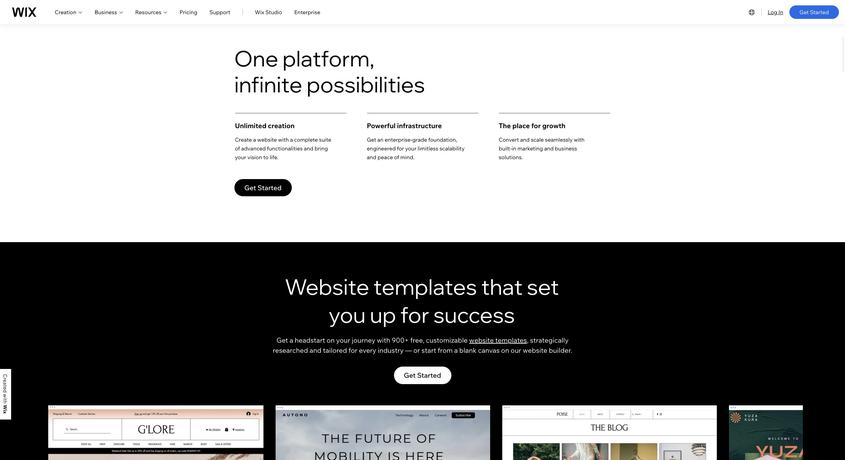 Task type: describe. For each thing, give the bounding box(es) containing it.
get an enterprise-grade foundation, engineered for your limitless scalability and peace of mind.
[[367, 137, 465, 161]]

website templates link
[[470, 336, 527, 345]]

enterprise link
[[295, 8, 321, 16]]

advanced
[[241, 145, 266, 152]]

business
[[555, 145, 578, 152]]

and inside get a headstart on your journey with 900+ free, customizable website templates , strategically researched and tailored for every industry — or start from a blank canvas on our website builder.
[[310, 346, 322, 355]]

possibilities
[[307, 70, 425, 98]]

life.
[[270, 154, 279, 161]]

with inside convert and scale seamlessly with built-in marketing and business solutions.
[[574, 137, 585, 143]]

foundation,
[[429, 137, 458, 143]]

an
[[378, 137, 384, 143]]

peace
[[378, 154, 393, 161]]

a right from
[[455, 346, 458, 355]]

bring
[[315, 145, 328, 152]]

marketing
[[518, 145, 544, 152]]

our
[[511, 346, 522, 355]]

convert
[[499, 137, 519, 143]]

for inside website templates that set you up for success
[[401, 301, 430, 329]]

,
[[527, 336, 529, 345]]

1 horizontal spatial website
[[470, 336, 494, 345]]

that
[[482, 273, 523, 300]]

studio
[[266, 9, 282, 15]]

resources button
[[135, 8, 168, 16]]

support
[[210, 9, 230, 15]]

pricing
[[180, 9, 197, 15]]

support link
[[210, 8, 230, 16]]

and inside create a website with a complete suite of advanced functionalities and bring your vision to life.
[[304, 145, 314, 152]]

get down vision
[[245, 184, 256, 192]]

built-
[[499, 145, 512, 152]]

limitless
[[418, 145, 439, 152]]

0 vertical spatial started
[[811, 9, 830, 15]]

create
[[235, 137, 252, 143]]

powerful infrastructure
[[367, 122, 442, 130]]

business
[[95, 9, 117, 15]]

2 vertical spatial get started link
[[394, 367, 452, 385]]

0 vertical spatial get started link
[[790, 5, 840, 19]]

creation
[[268, 122, 295, 130]]

and up marketing
[[521, 137, 530, 143]]

creation
[[55, 9, 76, 15]]

place
[[513, 122, 530, 130]]

one platform, infinite possibilities
[[235, 45, 425, 98]]

website for self driving car. image
[[276, 406, 491, 461]]

0 horizontal spatial get started link
[[235, 179, 292, 197]]

templates inside website templates that set you up for success
[[374, 273, 478, 300]]

get inside get an enterprise-grade foundation, engineered for your limitless scalability and peace of mind.
[[367, 137, 377, 143]]

complete
[[294, 137, 318, 143]]

a up the advanced
[[253, 137, 256, 143]]

in
[[779, 9, 784, 15]]

seamlessly
[[546, 137, 573, 143]]

vision
[[248, 154, 262, 161]]

and down the seamlessly
[[545, 145, 554, 152]]

of inside get an enterprise-grade foundation, engineered for your limitless scalability and peace of mind.
[[395, 154, 400, 161]]

your inside create a website with a complete suite of advanced functionalities and bring your vision to life.
[[235, 154, 246, 161]]

—
[[406, 346, 412, 355]]

0 vertical spatial on
[[327, 336, 335, 345]]

scale
[[531, 137, 544, 143]]

blank
[[460, 346, 477, 355]]

of inside create a website with a complete suite of advanced functionalities and bring your vision to life.
[[235, 145, 240, 152]]

platform,
[[283, 45, 375, 72]]

enterprise-
[[385, 137, 413, 143]]

get a headstart on your journey with 900+ free, customizable website templates , strategically researched and tailored for every industry — or start from a blank canvas on our website builder.
[[273, 336, 573, 355]]

homepage of website for japanese restaurant image
[[730, 406, 846, 461]]

wix studio
[[255, 9, 282, 15]]

with inside create a website with a complete suite of advanced functionalities and bring your vision to life.
[[278, 137, 289, 143]]

mind.
[[401, 154, 415, 161]]

solutions.
[[499, 154, 523, 161]]

for up scale
[[532, 122, 541, 130]]

success
[[434, 301, 515, 329]]

log in link
[[768, 8, 784, 16]]

strategically
[[531, 336, 569, 345]]

unlimited
[[235, 122, 267, 130]]

log in
[[768, 9, 784, 15]]



Task type: vqa. For each thing, say whether or not it's contained in the screenshot.
1st 'start'
no



Task type: locate. For each thing, give the bounding box(es) containing it.
of
[[235, 145, 240, 152], [395, 154, 400, 161]]

1 horizontal spatial of
[[395, 154, 400, 161]]

set
[[527, 273, 560, 300]]

0 vertical spatial website
[[257, 137, 277, 143]]

started for get started "link" to the left
[[258, 184, 282, 192]]

0 horizontal spatial on
[[327, 336, 335, 345]]

a up researched at the left of the page
[[290, 336, 294, 345]]

suite
[[319, 137, 332, 143]]

unlimited creation
[[235, 122, 295, 130]]

website down the ,
[[523, 346, 548, 355]]

0 vertical spatial your
[[406, 145, 417, 152]]

language selector, english selected image
[[749, 8, 757, 16]]

get started link down or
[[394, 367, 452, 385]]

get started right in
[[800, 9, 830, 15]]

0 vertical spatial get started
[[800, 9, 830, 15]]

2 vertical spatial started
[[418, 371, 442, 380]]

and down complete at the top left
[[304, 145, 314, 152]]

website up canvas
[[470, 336, 494, 345]]

1 vertical spatial website
[[470, 336, 494, 345]]

1 horizontal spatial on
[[502, 346, 510, 355]]

in
[[512, 145, 517, 152]]

0 horizontal spatial templates
[[374, 273, 478, 300]]

business button
[[95, 8, 123, 16]]

2 vertical spatial your
[[337, 336, 351, 345]]

get started down 'to'
[[245, 184, 282, 192]]

with up the industry
[[377, 336, 391, 345]]

1 vertical spatial of
[[395, 154, 400, 161]]

every
[[359, 346, 377, 355]]

website
[[285, 273, 370, 300]]

and down headstart
[[310, 346, 322, 355]]

grade
[[413, 137, 428, 143]]

the place for growth
[[499, 122, 566, 130]]

industry
[[378, 346, 404, 355]]

enterprise
[[295, 9, 321, 15]]

builder.
[[549, 346, 573, 355]]

1 horizontal spatial get started
[[404, 371, 442, 380]]

2 vertical spatial website
[[523, 346, 548, 355]]

pricing link
[[180, 8, 197, 16]]

start
[[422, 346, 437, 355]]

1 vertical spatial started
[[258, 184, 282, 192]]

and
[[521, 137, 530, 143], [304, 145, 314, 152], [545, 145, 554, 152], [367, 154, 377, 161], [310, 346, 322, 355]]

get started link down 'to'
[[235, 179, 292, 197]]

for up free,
[[401, 301, 430, 329]]

0 vertical spatial templates
[[374, 273, 478, 300]]

for
[[532, 122, 541, 130], [397, 145, 404, 152], [401, 301, 430, 329], [349, 346, 358, 355]]

up
[[370, 301, 397, 329]]

headstart
[[295, 336, 325, 345]]

1 horizontal spatial with
[[377, 336, 391, 345]]

started
[[811, 9, 830, 15], [258, 184, 282, 192], [418, 371, 442, 380]]

0 vertical spatial of
[[235, 145, 240, 152]]

2 horizontal spatial get started link
[[790, 5, 840, 19]]

website for homepage skincare brand. image
[[48, 406, 264, 461]]

for inside get a headstart on your journey with 900+ free, customizable website templates , strategically researched and tailored for every industry — or start from a blank canvas on our website builder.
[[349, 346, 358, 355]]

growth
[[543, 122, 566, 130]]

get started for get started "link" to the left
[[245, 184, 282, 192]]

0 horizontal spatial with
[[278, 137, 289, 143]]

engineered
[[367, 145, 396, 152]]

your inside get a headstart on your journey with 900+ free, customizable website templates , strategically researched and tailored for every industry — or start from a blank canvas on our website builder.
[[337, 336, 351, 345]]

creation button
[[55, 8, 83, 16]]

or
[[414, 346, 420, 355]]

on
[[327, 336, 335, 345], [502, 346, 510, 355]]

0 horizontal spatial of
[[235, 145, 240, 152]]

your left vision
[[235, 154, 246, 161]]

infrastructure
[[397, 122, 442, 130]]

2 horizontal spatial with
[[574, 137, 585, 143]]

one
[[235, 45, 279, 72]]

convert and scale seamlessly with built-in marketing and business solutions.
[[499, 137, 585, 161]]

0 horizontal spatial your
[[235, 154, 246, 161]]

2 vertical spatial get started
[[404, 371, 442, 380]]

get up researched at the left of the page
[[277, 336, 288, 345]]

1 vertical spatial get started link
[[235, 179, 292, 197]]

for left every
[[349, 346, 358, 355]]

a
[[253, 137, 256, 143], [290, 137, 293, 143], [290, 336, 294, 345], [455, 346, 458, 355]]

for down 'enterprise-'
[[397, 145, 404, 152]]

get inside get a headstart on your journey with 900+ free, customizable website templates , strategically researched and tailored for every industry — or start from a blank canvas on our website builder.
[[277, 336, 288, 345]]

get started down or
[[404, 371, 442, 380]]

of down the create
[[235, 145, 240, 152]]

website templates that set you up for success
[[285, 273, 560, 329]]

templates
[[374, 273, 478, 300], [496, 336, 527, 345]]

you
[[329, 301, 366, 329]]

website inside create a website with a complete suite of advanced functionalities and bring your vision to life.
[[257, 137, 277, 143]]

customizable
[[426, 336, 468, 345]]

1 vertical spatial templates
[[496, 336, 527, 345]]

canvas
[[479, 346, 500, 355]]

your up tailored
[[337, 336, 351, 345]]

get
[[800, 9, 810, 15], [367, 137, 377, 143], [245, 184, 256, 192], [277, 336, 288, 345], [404, 371, 416, 380]]

with up business
[[574, 137, 585, 143]]

wix studio link
[[255, 8, 282, 16]]

2 horizontal spatial your
[[406, 145, 417, 152]]

website
[[257, 137, 277, 143], [470, 336, 494, 345], [523, 346, 548, 355]]

get down —
[[404, 371, 416, 380]]

get left an
[[367, 137, 377, 143]]

the
[[499, 122, 511, 130]]

create a website with a complete suite of advanced functionalities and bring your vision to life.
[[235, 137, 332, 161]]

with
[[278, 137, 289, 143], [574, 137, 585, 143], [377, 336, 391, 345]]

started for the bottommost get started "link"
[[418, 371, 442, 380]]

resources
[[135, 9, 162, 15]]

900+
[[392, 336, 409, 345]]

get started for the bottommost get started "link"
[[404, 371, 442, 380]]

templates inside get a headstart on your journey with 900+ free, customizable website templates , strategically researched and tailored for every industry — or start from a blank canvas on our website builder.
[[496, 336, 527, 345]]

1 horizontal spatial get started link
[[394, 367, 452, 385]]

1 vertical spatial on
[[502, 346, 510, 355]]

infinite
[[235, 70, 303, 98]]

and inside get an enterprise-grade foundation, engineered for your limitless scalability and peace of mind.
[[367, 154, 377, 161]]

get started
[[800, 9, 830, 15], [245, 184, 282, 192], [404, 371, 442, 380]]

1 vertical spatial your
[[235, 154, 246, 161]]

functionalities
[[267, 145, 303, 152]]

powerful
[[367, 122, 396, 130]]

on up tailored
[[327, 336, 335, 345]]

and down engineered
[[367, 154, 377, 161]]

with inside get a headstart on your journey with 900+ free, customizable website templates , strategically researched and tailored for every industry — or start from a blank canvas on our website builder.
[[377, 336, 391, 345]]

your up mind.
[[406, 145, 417, 152]]

tailored
[[323, 346, 347, 355]]

created with wix image
[[3, 375, 7, 414]]

from
[[438, 346, 453, 355]]

wix
[[255, 9, 264, 15]]

blog for fashion website. image
[[503, 406, 718, 461]]

scalability
[[440, 145, 465, 152]]

2 horizontal spatial website
[[523, 346, 548, 355]]

journey
[[352, 336, 376, 345]]

a up the functionalities
[[290, 137, 293, 143]]

log
[[768, 9, 778, 15]]

2 horizontal spatial get started
[[800, 9, 830, 15]]

0 horizontal spatial website
[[257, 137, 277, 143]]

1 horizontal spatial your
[[337, 336, 351, 345]]

to
[[264, 154, 269, 161]]

2 horizontal spatial started
[[811, 9, 830, 15]]

researched
[[273, 346, 308, 355]]

0 horizontal spatial started
[[258, 184, 282, 192]]

1 vertical spatial get started
[[245, 184, 282, 192]]

for inside get an enterprise-grade foundation, engineered for your limitless scalability and peace of mind.
[[397, 145, 404, 152]]

of left mind.
[[395, 154, 400, 161]]

on left our
[[502, 346, 510, 355]]

1 horizontal spatial started
[[418, 371, 442, 380]]

get started link right in
[[790, 5, 840, 19]]

website down unlimited creation
[[257, 137, 277, 143]]

free,
[[411, 336, 425, 345]]

your inside get an enterprise-grade foundation, engineered for your limitless scalability and peace of mind.
[[406, 145, 417, 152]]

with up the functionalities
[[278, 137, 289, 143]]

0 horizontal spatial get started
[[245, 184, 282, 192]]

get right in
[[800, 9, 810, 15]]

1 horizontal spatial templates
[[496, 336, 527, 345]]



